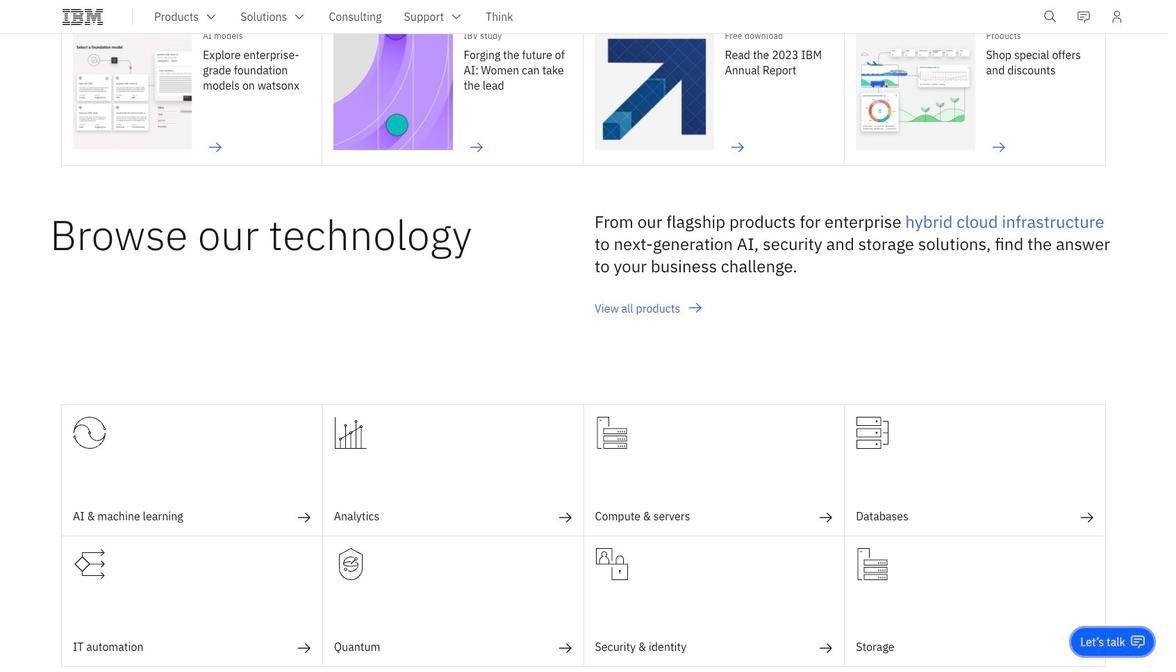 Task type: locate. For each thing, give the bounding box(es) containing it.
let's talk element
[[1081, 635, 1126, 650]]



